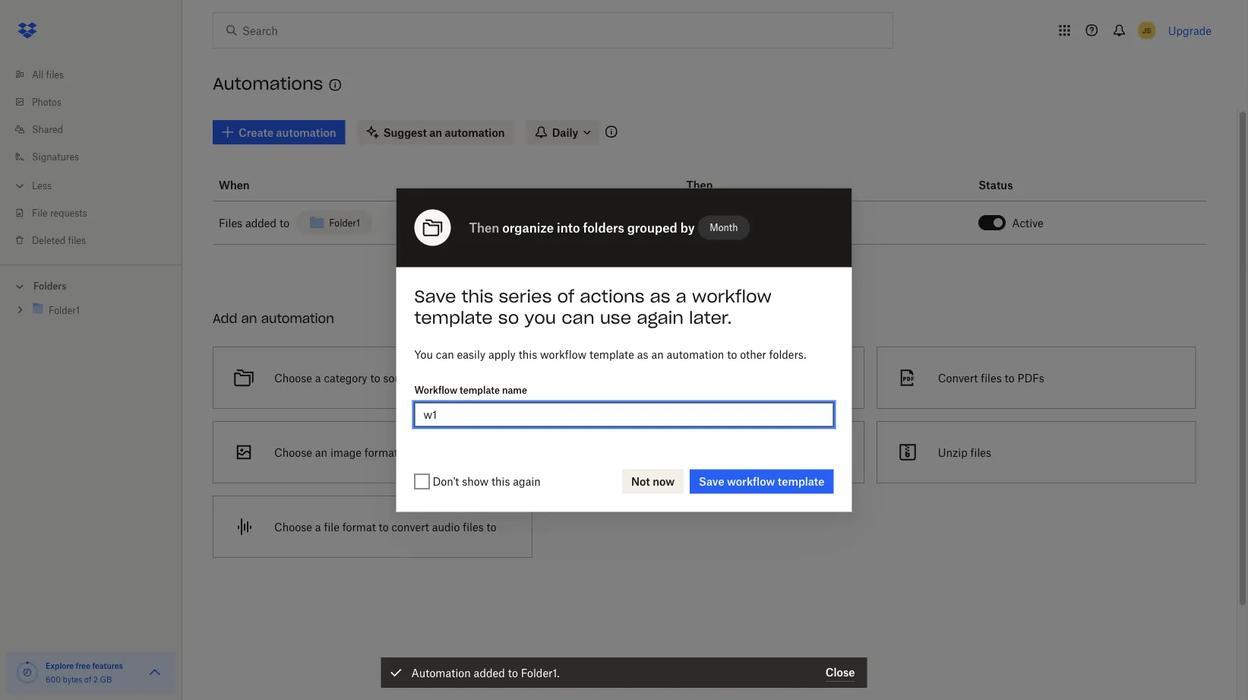 Task type: vqa. For each thing, say whether or not it's contained in the screenshot.
Choose a file format to convert videos to button
no



Task type: locate. For each thing, give the bounding box(es) containing it.
1 vertical spatial then
[[469, 220, 500, 235]]

folders button
[[0, 274, 182, 297]]

table inside add an automation main content
[[213, 169, 1207, 245]]

an inside save this series of actions as a workflow template so you can use again later. dialog
[[652, 348, 664, 361]]

a left file
[[315, 520, 321, 533]]

1 horizontal spatial added
[[474, 666, 505, 679]]

0 vertical spatial workflow
[[692, 285, 772, 307]]

0 vertical spatial a
[[676, 285, 687, 307]]

convert inside choose a file format to convert audio files to button
[[392, 520, 429, 533]]

shared link
[[12, 116, 182, 143]]

table
[[213, 169, 1207, 245]]

convert
[[939, 371, 979, 384]]

to left sort
[[371, 371, 381, 384]]

a down add an automation on the left top of the page
[[315, 371, 321, 384]]

0 horizontal spatial save
[[415, 285, 456, 307]]

0 vertical spatial added
[[245, 216, 277, 229]]

0 horizontal spatial by
[[430, 371, 442, 384]]

file
[[32, 207, 48, 219]]

folder1 button
[[296, 208, 373, 238]]

convert for files
[[414, 446, 452, 459]]

template inside save this series of actions as a workflow template so you can use again later.
[[415, 307, 493, 328]]

grouped
[[628, 220, 678, 235]]

1 horizontal spatial automation
[[667, 348, 725, 361]]

as
[[650, 285, 671, 307], [638, 348, 649, 361]]

folder1
[[329, 217, 360, 228]]

workflow inside save this series of actions as a workflow template so you can use again later.
[[692, 285, 772, 307]]

1 vertical spatial convert
[[392, 520, 429, 533]]

row containing when
[[213, 169, 1207, 201]]

1 vertical spatial an
[[652, 348, 664, 361]]

0 vertical spatial this
[[462, 285, 494, 307]]

choose left image
[[274, 446, 312, 459]]

alert containing close
[[381, 658, 868, 688]]

to up don't show this again
[[478, 446, 488, 459]]

other
[[741, 348, 767, 361]]

you can easily apply this workflow template as an automation to other folders.
[[415, 348, 807, 361]]

to down don't show this again
[[487, 520, 497, 533]]

files right all in the top left of the page
[[46, 69, 64, 80]]

alert
[[381, 658, 868, 688]]

1 vertical spatial again
[[513, 475, 541, 488]]

a left later.
[[676, 285, 687, 307]]

again right use
[[637, 307, 684, 328]]

photos link
[[12, 88, 182, 116]]

2 row from the top
[[213, 201, 1207, 245]]

this right show at the bottom of the page
[[492, 475, 510, 488]]

don't show this again
[[433, 475, 541, 488]]

row
[[213, 169, 1207, 201], [213, 201, 1207, 245]]

a inside save this series of actions as a workflow template so you can use again later.
[[676, 285, 687, 307]]

0 horizontal spatial can
[[436, 348, 454, 361]]

1 choose from the top
[[274, 371, 312, 384]]

2 horizontal spatial an
[[652, 348, 664, 361]]

choose an image format to convert files to
[[274, 446, 488, 459]]

a for choose a category to sort files by
[[315, 371, 321, 384]]

image
[[331, 446, 362, 459]]

add an automation
[[213, 311, 334, 326]]

added
[[245, 216, 277, 229], [474, 666, 505, 679]]

save inside button
[[699, 475, 725, 488]]

by inside button
[[430, 371, 442, 384]]

save this series of actions as a workflow template so you can use again later.
[[415, 285, 772, 328]]

added right the files
[[245, 216, 277, 229]]

2 vertical spatial choose
[[274, 520, 312, 533]]

choose for choose a file format to convert audio files to
[[274, 520, 312, 533]]

files
[[46, 69, 64, 80], [68, 235, 86, 246], [406, 371, 427, 384], [982, 371, 1002, 384], [455, 446, 475, 459], [971, 446, 992, 459], [463, 520, 484, 533]]

0 vertical spatial an
[[241, 311, 257, 326]]

audio
[[432, 520, 460, 533]]

convert inside choose an image format to convert files to button
[[414, 446, 452, 459]]

sort
[[383, 371, 403, 384]]

click to watch a demo video image
[[326, 76, 345, 94]]

1 horizontal spatial by
[[681, 220, 695, 235]]

choose a category to sort files by button
[[207, 341, 539, 415]]

0 vertical spatial format
[[365, 446, 398, 459]]

save right now
[[699, 475, 725, 488]]

1 horizontal spatial of
[[558, 285, 575, 307]]

0 vertical spatial again
[[637, 307, 684, 328]]

by inside save this series of actions as a workflow template so you can use again later. dialog
[[681, 220, 695, 235]]

by right the grouped
[[681, 220, 695, 235]]

convert
[[414, 446, 452, 459], [392, 520, 429, 533]]

to left other
[[728, 348, 738, 361]]

when
[[219, 178, 250, 191]]

to
[[280, 216, 290, 229], [728, 348, 738, 361], [371, 371, 381, 384], [1005, 371, 1015, 384], [401, 446, 411, 459], [478, 446, 488, 459], [379, 520, 389, 533], [487, 520, 497, 533], [508, 666, 518, 679]]

as up 'workflow template name' text box
[[638, 348, 649, 361]]

1 vertical spatial as
[[638, 348, 649, 361]]

table containing when
[[213, 169, 1207, 245]]

category left sort
[[324, 371, 368, 384]]

list containing all files
[[0, 52, 182, 265]]

1 vertical spatial category
[[324, 371, 368, 384]]

1 vertical spatial a
[[315, 371, 321, 384]]

an right add on the left top
[[241, 311, 257, 326]]

1 vertical spatial choose
[[274, 446, 312, 459]]

files
[[219, 216, 243, 229]]

by right organize
[[762, 217, 772, 228]]

to left folder1.
[[508, 666, 518, 679]]

by up workflow
[[430, 371, 442, 384]]

month button
[[698, 216, 751, 240]]

an inside choose an image format to convert files to button
[[315, 446, 328, 459]]

1 vertical spatial automation
[[667, 348, 725, 361]]

use
[[600, 307, 632, 328]]

later.
[[690, 307, 733, 328]]

apply
[[489, 348, 516, 361]]

of left 2
[[84, 675, 91, 684]]

upgrade
[[1169, 24, 1212, 37]]

can right you
[[436, 348, 454, 361]]

name
[[502, 385, 527, 396]]

folders
[[33, 280, 67, 292]]

active
[[1013, 216, 1044, 229]]

save workflow template
[[699, 475, 825, 488]]

format right file
[[343, 520, 376, 533]]

3 choose from the top
[[274, 520, 312, 533]]

0 vertical spatial as
[[650, 285, 671, 307]]

1 horizontal spatial can
[[562, 307, 595, 328]]

now
[[653, 475, 675, 488]]

category inside button
[[324, 371, 368, 384]]

1 horizontal spatial save
[[699, 475, 725, 488]]

0 vertical spatial can
[[562, 307, 595, 328]]

files right convert
[[982, 371, 1002, 384]]

0 vertical spatial save
[[415, 285, 456, 307]]

again right show at the bottom of the page
[[513, 475, 541, 488]]

choose
[[274, 371, 312, 384], [274, 446, 312, 459], [274, 520, 312, 533]]

1 vertical spatial of
[[84, 675, 91, 684]]

Workflow template name text field
[[424, 406, 825, 423]]

0 horizontal spatial again
[[513, 475, 541, 488]]

save
[[415, 285, 456, 307], [699, 475, 725, 488]]

1 horizontal spatial as
[[650, 285, 671, 307]]

1 horizontal spatial category
[[775, 217, 812, 228]]

0 vertical spatial then
[[687, 178, 713, 191]]

choose for choose a category to sort files by
[[274, 371, 312, 384]]

by inside button
[[762, 217, 772, 228]]

month
[[710, 222, 738, 233]]

unzip files button
[[871, 415, 1203, 490]]

format
[[365, 446, 398, 459], [343, 520, 376, 533]]

2 vertical spatial an
[[315, 446, 328, 459]]

2 vertical spatial workflow
[[727, 475, 776, 488]]

an
[[241, 311, 257, 326], [652, 348, 664, 361], [315, 446, 328, 459]]

0 horizontal spatial of
[[84, 675, 91, 684]]

2 horizontal spatial by
[[762, 217, 772, 228]]

then
[[687, 178, 713, 191], [469, 220, 500, 235]]

this right apply
[[519, 348, 538, 361]]

template
[[415, 307, 493, 328], [590, 348, 635, 361], [460, 385, 500, 396], [778, 475, 825, 488]]

convert left the audio
[[392, 520, 429, 533]]

automation
[[412, 666, 471, 679]]

can left use
[[562, 307, 595, 328]]

to inside "table"
[[280, 216, 290, 229]]

as right actions
[[650, 285, 671, 307]]

automation
[[261, 311, 334, 326], [667, 348, 725, 361]]

0 horizontal spatial then
[[469, 220, 500, 235]]

choose left file
[[274, 520, 312, 533]]

category
[[775, 217, 812, 228], [324, 371, 368, 384]]

format right image
[[365, 446, 398, 459]]

cell
[[1195, 201, 1207, 245]]

1 vertical spatial added
[[474, 666, 505, 679]]

2 choose from the top
[[274, 446, 312, 459]]

600
[[46, 675, 61, 684]]

organize by category button
[[687, 211, 824, 235]]

template inside button
[[778, 475, 825, 488]]

0 horizontal spatial added
[[245, 216, 277, 229]]

1 horizontal spatial an
[[315, 446, 328, 459]]

close
[[826, 666, 856, 679]]

by
[[762, 217, 772, 228], [681, 220, 695, 235], [430, 371, 442, 384]]

0 horizontal spatial an
[[241, 311, 257, 326]]

then up month
[[687, 178, 713, 191]]

save up you
[[415, 285, 456, 307]]

1 horizontal spatial again
[[637, 307, 684, 328]]

0 vertical spatial choose
[[274, 371, 312, 384]]

category down then "column header"
[[775, 217, 812, 228]]

0 vertical spatial automation
[[261, 311, 334, 326]]

files inside "button"
[[971, 446, 992, 459]]

category for by
[[775, 217, 812, 228]]

then left organize
[[469, 220, 500, 235]]

to inside "alert"
[[508, 666, 518, 679]]

signatures
[[32, 151, 79, 162]]

0 horizontal spatial automation
[[261, 311, 334, 326]]

status column header
[[973, 169, 1207, 201]]

1 horizontal spatial then
[[687, 178, 713, 191]]

choose down add an automation on the left top of the page
[[274, 371, 312, 384]]

1 vertical spatial format
[[343, 520, 376, 533]]

to inside save this series of actions as a workflow template so you can use again later. dialog
[[728, 348, 738, 361]]

not
[[632, 475, 650, 488]]

0 vertical spatial convert
[[414, 446, 452, 459]]

convert for audio
[[392, 520, 429, 533]]

this left the so
[[462, 285, 494, 307]]

an left image
[[315, 446, 328, 459]]

convert up don't
[[414, 446, 452, 459]]

2 vertical spatial a
[[315, 520, 321, 533]]

added inside "table"
[[245, 216, 277, 229]]

category inside button
[[775, 217, 812, 228]]

1 row from the top
[[213, 169, 1207, 201]]

of right you
[[558, 285, 575, 307]]

added right automation on the bottom of the page
[[474, 666, 505, 679]]

convert files to pdfs button
[[871, 341, 1203, 415]]

automation down later.
[[667, 348, 725, 361]]

0 vertical spatial category
[[775, 217, 812, 228]]

save for save this series of actions as a workflow template so you can use again later.
[[415, 285, 456, 307]]

not now
[[632, 475, 675, 488]]

automation right add on the left top
[[261, 311, 334, 326]]

save inside save this series of actions as a workflow template so you can use again later.
[[415, 285, 456, 307]]

list
[[0, 52, 182, 265]]

this inside save this series of actions as a workflow template so you can use again later.
[[462, 285, 494, 307]]

to left folder1 button
[[280, 216, 290, 229]]

files right unzip
[[971, 446, 992, 459]]

an up 'workflow template name' text box
[[652, 348, 664, 361]]

a
[[676, 285, 687, 307], [315, 371, 321, 384], [315, 520, 321, 533]]

files added to
[[219, 216, 290, 229]]

bytes
[[63, 675, 82, 684]]

1 vertical spatial save
[[699, 475, 725, 488]]

to left pdfs
[[1005, 371, 1015, 384]]

0 horizontal spatial category
[[324, 371, 368, 384]]

0 vertical spatial of
[[558, 285, 575, 307]]



Task type: describe. For each thing, give the bounding box(es) containing it.
row containing files added to
[[213, 201, 1207, 245]]

show
[[462, 475, 489, 488]]

2
[[93, 675, 98, 684]]

files right the audio
[[463, 520, 484, 533]]

folders.
[[770, 348, 807, 361]]

organize
[[720, 217, 760, 228]]

easily
[[457, 348, 486, 361]]

requests
[[50, 207, 87, 219]]

then column header
[[681, 169, 973, 201]]

when column header
[[213, 169, 681, 201]]

features
[[92, 661, 123, 670]]

deleted
[[32, 235, 66, 246]]

unzip files
[[939, 446, 992, 459]]

unzip
[[939, 446, 968, 459]]

choose a file format to convert audio files to button
[[207, 490, 539, 564]]

an for choose an image format to convert files to
[[315, 446, 328, 459]]

1 vertical spatial can
[[436, 348, 454, 361]]

to right image
[[401, 446, 411, 459]]

added for automation
[[474, 666, 505, 679]]

folder1.
[[521, 666, 560, 679]]

choose a file format to convert audio files to
[[274, 520, 497, 533]]

less image
[[12, 178, 27, 193]]

organize by category
[[720, 217, 812, 228]]

file
[[324, 520, 340, 533]]

status
[[979, 178, 1014, 191]]

automations
[[213, 73, 323, 94]]

automation inside save this series of actions as a workflow template so you can use again later. dialog
[[667, 348, 725, 361]]

upgrade link
[[1169, 24, 1212, 37]]

format for image
[[365, 446, 398, 459]]

free
[[76, 661, 90, 670]]

dropbox image
[[12, 15, 43, 46]]

you
[[525, 307, 557, 328]]

then inside save this series of actions as a workflow template so you can use again later. dialog
[[469, 220, 500, 235]]

workflow template name
[[415, 385, 527, 396]]

files up show at the bottom of the page
[[455, 446, 475, 459]]

convert files to pdfs
[[939, 371, 1045, 384]]

don't
[[433, 475, 459, 488]]

choose for choose an image format to convert files to
[[274, 446, 312, 459]]

an for add an automation
[[241, 311, 257, 326]]

of inside explore free features 600 bytes of 2 gb
[[84, 675, 91, 684]]

all files
[[32, 69, 64, 80]]

file requests
[[32, 207, 87, 219]]

2 vertical spatial this
[[492, 475, 510, 488]]

series
[[499, 285, 552, 307]]

folders
[[583, 220, 625, 235]]

organize
[[503, 220, 554, 235]]

photos
[[32, 96, 62, 108]]

less
[[32, 180, 52, 191]]

pdfs
[[1018, 371, 1045, 384]]

into
[[557, 220, 580, 235]]

deleted files
[[32, 235, 86, 246]]

add an automation main content
[[207, 109, 1238, 700]]

save workflow template button
[[690, 469, 834, 494]]

not now button
[[623, 469, 684, 494]]

so
[[499, 307, 519, 328]]

explore
[[46, 661, 74, 670]]

all files link
[[12, 61, 182, 88]]

then inside "column header"
[[687, 178, 713, 191]]

workflow inside button
[[727, 475, 776, 488]]

quota usage element
[[15, 661, 40, 685]]

explore free features 600 bytes of 2 gb
[[46, 661, 123, 684]]

choose an image format to convert files to button
[[207, 415, 539, 490]]

cell inside "table"
[[1195, 201, 1207, 245]]

to right file
[[379, 520, 389, 533]]

gb
[[100, 675, 112, 684]]

can inside save this series of actions as a workflow template so you can use again later.
[[562, 307, 595, 328]]

actions
[[580, 285, 645, 307]]

again inside save this series of actions as a workflow template so you can use again later.
[[637, 307, 684, 328]]

add
[[213, 311, 237, 326]]

save this series of actions as a workflow template so you can use again later. dialog
[[396, 188, 853, 512]]

automation inside main content
[[261, 311, 334, 326]]

1 vertical spatial this
[[519, 348, 538, 361]]

as inside save this series of actions as a workflow template so you can use again later.
[[650, 285, 671, 307]]

category for a
[[324, 371, 368, 384]]

0 horizontal spatial as
[[638, 348, 649, 361]]

workflow
[[415, 385, 458, 396]]

1 vertical spatial workflow
[[540, 348, 587, 361]]

save for save workflow template
[[699, 475, 725, 488]]

choose a category to sort files by
[[274, 371, 442, 384]]

organize into folders grouped by
[[503, 220, 695, 235]]

files right sort
[[406, 371, 427, 384]]

of inside save this series of actions as a workflow template so you can use again later.
[[558, 285, 575, 307]]

automation added to folder1.
[[412, 666, 560, 679]]

you
[[415, 348, 433, 361]]

format for file
[[343, 520, 376, 533]]

deleted files link
[[12, 227, 182, 254]]

close button
[[826, 664, 856, 682]]

files right deleted
[[68, 235, 86, 246]]

shared
[[32, 124, 63, 135]]

folder1 link
[[296, 208, 373, 238]]

added for files
[[245, 216, 277, 229]]

signatures link
[[12, 143, 182, 170]]

a for choose a file format to convert audio files to
[[315, 520, 321, 533]]

file requests link
[[12, 199, 182, 227]]

all
[[32, 69, 44, 80]]



